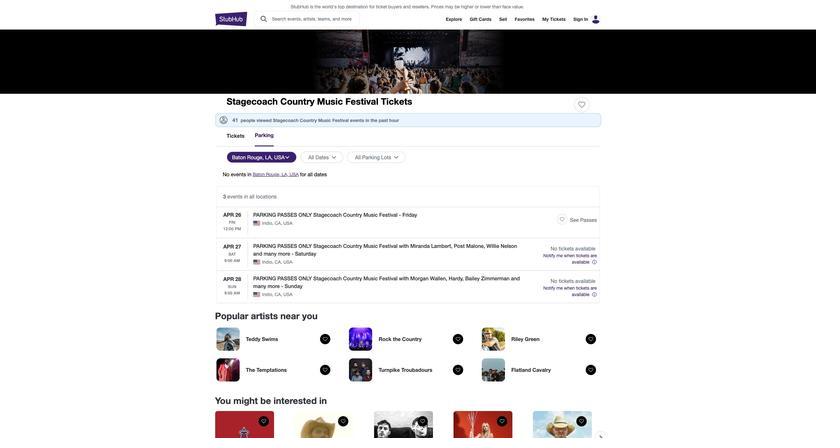 Task type: describe. For each thing, give the bounding box(es) containing it.
festival for in
[[332, 118, 349, 123]]

flatland cavalry
[[512, 368, 551, 374]]

interested
[[274, 396, 317, 407]]

riley green
[[512, 337, 540, 343]]

might
[[234, 396, 258, 407]]

zimmerman
[[481, 276, 510, 282]]

in right interested
[[319, 396, 327, 407]]

9:00 for apr 27
[[225, 259, 233, 264]]

1 vertical spatial baton rouge, la, usa button
[[253, 172, 299, 178]]

rock the country
[[379, 337, 422, 343]]

destination
[[346, 4, 368, 9]]

parking inside button
[[362, 155, 380, 160]]

riley
[[512, 337, 524, 343]]

miranda
[[411, 243, 430, 249]]

sell link
[[499, 16, 507, 22]]

festival for morgan
[[379, 276, 398, 282]]

0 horizontal spatial la,
[[265, 155, 273, 160]]

0 vertical spatial rouge,
[[247, 155, 264, 160]]

malone,
[[466, 243, 485, 249]]

la, inside no events in baton rouge, la, usa for all dates
[[282, 172, 289, 177]]

apr 28 sun 9:00 am
[[223, 276, 241, 296]]

turnpike troubadours link
[[348, 358, 469, 384]]

explore link
[[446, 16, 462, 22]]

top
[[338, 4, 345, 9]]

cards
[[479, 16, 492, 22]]

country for in
[[300, 118, 317, 123]]

hardy,
[[449, 276, 464, 282]]

when for parking passes only stagecoach country music festival with miranda lambert, post malone, willie nelson and many more - saturday
[[564, 253, 575, 259]]

locations
[[256, 194, 277, 200]]

sunday
[[285, 284, 303, 290]]

apr 26 fri 12:00 pm
[[223, 212, 241, 232]]

favorites link
[[515, 16, 535, 22]]

28
[[236, 276, 241, 283]]

0 vertical spatial baton rouge, la, usa button
[[227, 152, 297, 163]]

swims
[[262, 337, 278, 343]]

all for all parking lots
[[355, 155, 361, 160]]

apr 27 sat 9:00 am
[[223, 244, 241, 264]]

when for parking passes only stagecoach country music festival with morgan wallen, hardy, bailey zimmerman and many more - sunday
[[564, 286, 575, 291]]

all parking lots
[[355, 155, 391, 160]]

with for morgan
[[399, 276, 409, 282]]

my tickets
[[543, 16, 566, 22]]

3
[[223, 194, 226, 200]]

rock
[[379, 337, 392, 343]]

friday
[[403, 212, 417, 218]]

near
[[281, 311, 300, 322]]

is
[[310, 4, 313, 9]]

1 only from the top
[[299, 212, 312, 218]]

notify for parking passes only stagecoach country music festival with miranda lambert, post malone, willie nelson and many more - saturday
[[544, 253, 556, 259]]

indio, for parking passes only stagecoach country music festival with miranda lambert, post malone, willie nelson and many more - saturday
[[262, 260, 274, 265]]

artists
[[251, 311, 278, 322]]

indio, for parking passes only stagecoach country music festival with morgan wallen, hardy, bailey zimmerman and many more - sunday
[[262, 293, 274, 298]]

baton rouge, la, usa
[[232, 155, 285, 160]]

stagecoach country music festival tickets
[[227, 96, 412, 107]]

turnpike troubadours
[[379, 368, 433, 374]]

pm
[[235, 227, 241, 232]]

sat
[[229, 252, 236, 257]]

2 horizontal spatial the
[[393, 337, 401, 343]]

stagecoach for parking passes only stagecoach country music festival with miranda lambert, post malone, willie nelson and many more - saturday
[[313, 243, 342, 249]]

wallen,
[[430, 276, 448, 282]]

events for 3
[[227, 194, 243, 200]]

passes
[[581, 218, 597, 223]]

usa for parking passes only stagecoach country music festival - friday
[[284, 221, 293, 226]]

music for morgan
[[364, 276, 378, 282]]

or
[[475, 4, 479, 9]]

ticket
[[376, 4, 387, 9]]

tooltip image for parking passes only stagecoach country music festival with miranda lambert, post malone, willie nelson and many more - saturday
[[592, 260, 597, 265]]

fri
[[229, 220, 236, 225]]

41 people viewed stagecoach country music festival events in the past hour
[[233, 117, 399, 123]]

buyers
[[388, 4, 402, 9]]

12:00
[[223, 227, 234, 232]]

0 vertical spatial and
[[403, 4, 411, 9]]

27
[[236, 244, 241, 250]]

me for parking passes only stagecoach country music festival with morgan wallen, hardy, bailey zimmerman and many more - sunday
[[557, 286, 563, 291]]

indio, ca, usa for more
[[262, 293, 293, 298]]

0 vertical spatial for
[[370, 4, 375, 9]]

me for parking passes only stagecoach country music festival with miranda lambert, post malone, willie nelson and many more - saturday
[[557, 253, 563, 259]]

morgan
[[411, 276, 429, 282]]

indio, for parking passes only stagecoach country music festival - friday
[[262, 221, 274, 226]]

usa up no events in baton rouge, la, usa for all dates on the top of page
[[274, 155, 285, 160]]

more inside "parking passes only stagecoach country music festival with miranda lambert, post malone, willie nelson and many more - saturday"
[[278, 251, 290, 257]]

and inside parking passes only stagecoach country music festival with morgan wallen, hardy, bailey zimmerman and many more - sunday
[[511, 276, 520, 282]]

music for friday
[[364, 212, 378, 218]]

1 indio, ca, usa from the top
[[262, 221, 293, 226]]

in inside 41 people viewed stagecoach country music festival events in the past hour
[[366, 118, 370, 123]]

prices
[[431, 4, 444, 9]]

stubhub
[[291, 4, 309, 9]]

hour
[[389, 118, 399, 123]]

no for parking passes only stagecoach country music festival with miranda lambert, post malone, willie nelson and many more - saturday
[[551, 246, 558, 252]]

dates
[[314, 172, 327, 178]]

0 vertical spatial -
[[399, 212, 401, 218]]

many inside "parking passes only stagecoach country music festival with miranda lambert, post malone, willie nelson and many more - saturday"
[[264, 251, 277, 257]]

usa for parking passes only stagecoach country music festival with morgan wallen, hardy, bailey zimmerman and many more - sunday
[[284, 293, 293, 298]]

gift
[[470, 16, 478, 22]]

flatland
[[512, 368, 531, 374]]

you
[[215, 396, 231, 407]]

in inside 3 events in all locations
[[244, 194, 248, 200]]

see
[[570, 218, 579, 223]]

notify me when tickets are available button for parking passes only stagecoach country music festival with miranda lambert, post malone, willie nelson and many more - saturday
[[531, 253, 597, 266]]

cavalry
[[533, 368, 551, 374]]

than
[[493, 4, 501, 9]]

parking passes only stagecoach country music festival - friday
[[253, 212, 417, 218]]

temptations
[[257, 368, 287, 374]]

0 horizontal spatial tickets
[[227, 133, 245, 139]]

stagecoach for parking passes only stagecoach country music festival with morgan wallen, hardy, bailey zimmerman and many more - sunday
[[313, 276, 342, 282]]

us national flag image for parking passes only stagecoach country music festival with morgan wallen, hardy, bailey zimmerman and many more - sunday
[[253, 293, 260, 298]]

0 horizontal spatial parking
[[255, 132, 274, 138]]

stagecoach for 41 people viewed stagecoach country music festival events in the past hour
[[273, 118, 299, 123]]

all for all dates
[[309, 155, 314, 160]]

usa for parking passes only stagecoach country music festival with miranda lambert, post malone, willie nelson and many more - saturday
[[284, 260, 293, 265]]

you might be interested in
[[215, 396, 327, 407]]

festival for miranda
[[379, 243, 398, 249]]

music for in
[[318, 118, 331, 123]]

all parking lots button
[[347, 152, 406, 163]]

0 vertical spatial be
[[455, 4, 460, 9]]

apr for 27
[[223, 244, 234, 250]]

my tickets link
[[543, 16, 566, 22]]

ca, for many
[[275, 260, 282, 265]]

lambert,
[[431, 243, 453, 249]]

turnpike
[[379, 368, 400, 374]]

stubhub image
[[215, 11, 247, 27]]

3 events in all locations
[[223, 194, 277, 200]]

41
[[233, 117, 238, 123]]

country for miranda
[[343, 243, 362, 249]]

sun
[[228, 285, 237, 290]]

the temptations link
[[215, 358, 336, 384]]

passes for -
[[278, 276, 297, 282]]

1 ca, from the top
[[275, 221, 282, 226]]

tooltip image for parking passes only stagecoach country music festival with morgan wallen, hardy, bailey zimmerman and many more - sunday
[[592, 293, 597, 298]]

parking passes only stagecoach country music festival with miranda lambert, post malone, willie nelson and many more - saturday
[[253, 243, 517, 257]]

post
[[454, 243, 465, 249]]

see passes
[[570, 218, 597, 223]]

notify me when tickets are available button for parking passes only stagecoach country music festival with morgan wallen, hardy, bailey zimmerman and many more - sunday
[[530, 285, 597, 299]]

no for parking passes only stagecoach country music festival with morgan wallen, hardy, bailey zimmerman and many more - sunday
[[551, 279, 558, 284]]

the
[[246, 368, 255, 374]]

events inside 41 people viewed stagecoach country music festival events in the past hour
[[350, 118, 364, 123]]



Task type: locate. For each thing, give the bounding box(es) containing it.
all dates
[[309, 155, 329, 160]]

you
[[302, 311, 318, 322]]

1 horizontal spatial -
[[292, 251, 294, 257]]

parking passes only stagecoach country music festival with morgan wallen, hardy, bailey zimmerman and many more - sunday
[[253, 276, 520, 290]]

2 all from the left
[[355, 155, 361, 160]]

all left locations on the left of page
[[250, 194, 255, 200]]

0 vertical spatial notify me when tickets are available button
[[531, 253, 597, 266]]

1 vertical spatial tooltip image
[[592, 293, 597, 298]]

2 vertical spatial ca,
[[275, 293, 282, 298]]

2 horizontal spatial tickets
[[550, 16, 566, 22]]

teddy swims link
[[215, 327, 336, 353]]

tooltip image
[[592, 260, 597, 265], [592, 293, 597, 298]]

0 horizontal spatial -
[[281, 284, 283, 290]]

usa down sunday
[[284, 293, 293, 298]]

0 vertical spatial when
[[564, 253, 575, 259]]

1 are from the top
[[591, 253, 597, 259]]

1 no tickets available from the top
[[551, 246, 596, 252]]

1 horizontal spatial rouge,
[[266, 172, 281, 177]]

2 tooltip image from the top
[[592, 293, 597, 298]]

all left lots
[[355, 155, 361, 160]]

0 vertical spatial the
[[315, 4, 321, 9]]

2 indio, ca, usa from the top
[[262, 260, 293, 265]]

festival for friday
[[379, 212, 398, 218]]

1 horizontal spatial for
[[370, 4, 375, 9]]

am inside apr 28 sun 9:00 am
[[234, 291, 240, 296]]

parking up us national flag image
[[253, 212, 276, 218]]

- inside parking passes only stagecoach country music festival with morgan wallen, hardy, bailey zimmerman and many more - sunday
[[281, 284, 283, 290]]

2 no tickets available from the top
[[551, 279, 596, 284]]

parking inside parking passes only stagecoach country music festival with morgan wallen, hardy, bailey zimmerman and many more - sunday
[[253, 276, 276, 282]]

the temptations
[[246, 368, 287, 374]]

with for miranda
[[399, 243, 409, 249]]

stagecoach
[[227, 96, 278, 107], [273, 118, 299, 123], [313, 212, 342, 218], [313, 243, 342, 249], [313, 276, 342, 282]]

0 vertical spatial tickets
[[550, 16, 566, 22]]

1 vertical spatial indio,
[[262, 260, 274, 265]]

9:00
[[225, 259, 233, 264], [225, 291, 233, 296]]

apr inside the apr 27 sat 9:00 am
[[223, 244, 234, 250]]

and right buyers
[[403, 4, 411, 9]]

all
[[308, 172, 313, 178], [250, 194, 255, 200]]

1 vertical spatial events
[[231, 172, 246, 178]]

apr up fri
[[223, 212, 234, 218]]

parking
[[255, 132, 274, 138], [362, 155, 380, 160]]

am inside the apr 27 sat 9:00 am
[[234, 259, 240, 264]]

1 all from the left
[[309, 155, 314, 160]]

1 am from the top
[[234, 259, 240, 264]]

passes inside "parking passes only stagecoach country music festival with miranda lambert, post malone, willie nelson and many more - saturday"
[[278, 243, 297, 249]]

tickets down 41
[[227, 133, 245, 139]]

the
[[315, 4, 321, 9], [371, 118, 378, 123], [393, 337, 401, 343]]

festival inside parking passes only stagecoach country music festival with morgan wallen, hardy, bailey zimmerman and many more - sunday
[[379, 276, 398, 282]]

events inside 3 events in all locations
[[227, 194, 243, 200]]

people
[[241, 118, 255, 123]]

2 vertical spatial parking
[[253, 276, 276, 282]]

2 vertical spatial no
[[551, 279, 558, 284]]

only for -
[[299, 243, 312, 249]]

ca, for more
[[275, 293, 282, 298]]

baton rouge, la, usa button up no events in baton rouge, la, usa for all dates on the top of page
[[227, 152, 297, 163]]

sell
[[499, 16, 507, 22]]

2 when from the top
[[564, 286, 575, 291]]

- left saturday
[[292, 251, 294, 257]]

parking inside "parking passes only stagecoach country music festival with miranda lambert, post malone, willie nelson and many more - saturday"
[[253, 243, 276, 249]]

bailey
[[465, 276, 480, 282]]

0 vertical spatial more
[[278, 251, 290, 257]]

festival
[[346, 96, 379, 107], [332, 118, 349, 123], [379, 212, 398, 218], [379, 243, 398, 249], [379, 276, 398, 282]]

parking left lots
[[362, 155, 380, 160]]

more inside parking passes only stagecoach country music festival with morgan wallen, hardy, bailey zimmerman and many more - sunday
[[268, 284, 280, 290]]

for left dates at the left top of page
[[300, 172, 306, 178]]

stagecoach for parking passes only stagecoach country music festival - friday
[[313, 212, 342, 218]]

rouge,
[[247, 155, 264, 160], [266, 172, 281, 177]]

2 vertical spatial only
[[299, 276, 312, 282]]

when
[[564, 253, 575, 259], [564, 286, 575, 291]]

2 vertical spatial the
[[393, 337, 401, 343]]

9:00 down sun
[[225, 291, 233, 296]]

0 vertical spatial apr
[[223, 212, 234, 218]]

festival inside "parking passes only stagecoach country music festival with miranda lambert, post malone, willie nelson and many more - saturday"
[[379, 243, 398, 249]]

no tickets available for nelson
[[551, 246, 596, 252]]

events
[[350, 118, 364, 123], [231, 172, 246, 178], [227, 194, 243, 200]]

with inside "parking passes only stagecoach country music festival with miranda lambert, post malone, willie nelson and many more - saturday"
[[399, 243, 409, 249]]

ca,
[[275, 221, 282, 226], [275, 260, 282, 265], [275, 293, 282, 298]]

apr for 28
[[223, 276, 234, 283]]

0 horizontal spatial all
[[250, 194, 255, 200]]

1 vertical spatial the
[[371, 118, 378, 123]]

2 notify from the top
[[544, 286, 556, 291]]

face
[[503, 4, 511, 9]]

1 indio, from the top
[[262, 221, 274, 226]]

notify for parking passes only stagecoach country music festival with morgan wallen, hardy, bailey zimmerman and many more - sunday
[[544, 286, 556, 291]]

no tickets available for and
[[551, 279, 596, 284]]

only for sunday
[[299, 276, 312, 282]]

1 horizontal spatial and
[[403, 4, 411, 9]]

may
[[445, 4, 454, 9]]

usa up sunday
[[284, 260, 293, 265]]

1 vertical spatial be
[[261, 396, 271, 407]]

1 vertical spatial notify
[[544, 286, 556, 291]]

usa left dates at the left top of page
[[290, 172, 299, 177]]

notify me when tickets are available for parking passes only stagecoach country music festival with miranda lambert, post malone, willie nelson and many more - saturday
[[544, 253, 597, 265]]

1 apr from the top
[[223, 212, 234, 218]]

the right "rock"
[[393, 337, 401, 343]]

country
[[280, 96, 315, 107], [300, 118, 317, 123], [343, 212, 362, 218], [343, 243, 362, 249], [343, 276, 362, 282], [402, 337, 422, 343]]

me
[[557, 253, 563, 259], [557, 286, 563, 291]]

0 vertical spatial indio, ca, usa
[[262, 221, 293, 226]]

1 vertical spatial notify me when tickets are available button
[[530, 285, 597, 299]]

0 vertical spatial parking
[[253, 212, 276, 218]]

1 horizontal spatial la,
[[282, 172, 289, 177]]

usa
[[274, 155, 285, 160], [290, 172, 299, 177], [284, 221, 293, 226], [284, 260, 293, 265], [284, 293, 293, 298]]

3 indio, from the top
[[262, 293, 274, 298]]

music for miranda
[[364, 243, 378, 249]]

parking for parking passes only stagecoach country music festival with morgan wallen, hardy, bailey zimmerman and many more - sunday
[[253, 276, 276, 282]]

Search events, artists, teams, and more field
[[271, 15, 354, 23]]

3 apr from the top
[[223, 276, 234, 283]]

2 vertical spatial and
[[511, 276, 520, 282]]

2 us national flag image from the top
[[253, 293, 260, 298]]

baton
[[232, 155, 246, 160], [253, 172, 265, 177]]

1 vertical spatial only
[[299, 243, 312, 249]]

music inside parking passes only stagecoach country music festival with morgan wallen, hardy, bailey zimmerman and many more - sunday
[[364, 276, 378, 282]]

and right "zimmerman"
[[511, 276, 520, 282]]

1 parking from the top
[[253, 212, 276, 218]]

be right 'might'
[[261, 396, 271, 407]]

parking down the viewed at the top of the page
[[255, 132, 274, 138]]

green
[[525, 337, 540, 343]]

1 vertical spatial ca,
[[275, 260, 282, 265]]

1 vertical spatial no tickets available
[[551, 279, 596, 284]]

1 vertical spatial tickets
[[381, 96, 412, 107]]

no events in baton rouge, la, usa for all dates
[[223, 172, 327, 178]]

1 horizontal spatial all
[[308, 172, 313, 178]]

resellers.
[[412, 4, 430, 9]]

1 tooltip image from the top
[[592, 260, 597, 265]]

many inside parking passes only stagecoach country music festival with morgan wallen, hardy, bailey zimmerman and many more - sunday
[[253, 284, 266, 290]]

indio, ca, usa down sunday
[[262, 293, 293, 298]]

0 vertical spatial la,
[[265, 155, 273, 160]]

with
[[399, 243, 409, 249], [399, 276, 409, 282]]

apr up sun
[[223, 276, 234, 283]]

explore
[[446, 16, 462, 22]]

0 vertical spatial ca,
[[275, 221, 282, 226]]

1 horizontal spatial tickets
[[381, 96, 412, 107]]

sign in link
[[574, 16, 588, 22]]

many
[[264, 251, 277, 257], [253, 284, 266, 290]]

us national flag image up artists
[[253, 293, 260, 298]]

baton rouge, la, usa button up locations on the left of page
[[253, 172, 299, 178]]

sign in
[[574, 16, 588, 22]]

indio, ca, usa right us national flag image
[[262, 221, 293, 226]]

0 vertical spatial parking
[[255, 132, 274, 138]]

baton inside no events in baton rouge, la, usa for all dates
[[253, 172, 265, 177]]

be right may
[[455, 4, 460, 9]]

country for morgan
[[343, 276, 362, 282]]

only inside "parking passes only stagecoach country music festival with miranda lambert, post malone, willie nelson and many more - saturday"
[[299, 243, 312, 249]]

1 vertical spatial all
[[250, 194, 255, 200]]

passes
[[278, 212, 297, 218], [278, 243, 297, 249], [278, 276, 297, 282]]

2 parking from the top
[[253, 243, 276, 249]]

us national flag image for parking passes only stagecoach country music festival with miranda lambert, post malone, willie nelson and many more - saturday
[[253, 260, 260, 265]]

for left ticket
[[370, 4, 375, 9]]

3 indio, ca, usa from the top
[[262, 293, 293, 298]]

26
[[236, 212, 241, 218]]

troubadours
[[402, 368, 433, 374]]

0 vertical spatial all
[[308, 172, 313, 178]]

1 horizontal spatial the
[[371, 118, 378, 123]]

3 ca, from the top
[[275, 293, 282, 298]]

1 vertical spatial for
[[300, 172, 306, 178]]

1 vertical spatial parking
[[253, 243, 276, 249]]

flatland cavalry link
[[481, 358, 601, 384]]

1 vertical spatial no
[[551, 246, 558, 252]]

0 horizontal spatial baton
[[232, 155, 246, 160]]

apr for 26
[[223, 212, 234, 218]]

2 indio, from the top
[[262, 260, 274, 265]]

all inside button
[[355, 155, 361, 160]]

baton rouge, la, usa button
[[227, 152, 297, 163], [253, 172, 299, 178]]

0 vertical spatial am
[[234, 259, 240, 264]]

0 vertical spatial 9:00
[[225, 259, 233, 264]]

0 vertical spatial us national flag image
[[253, 260, 260, 265]]

1 vertical spatial more
[[268, 284, 280, 290]]

0 horizontal spatial be
[[261, 396, 271, 407]]

0 horizontal spatial and
[[253, 251, 262, 257]]

1 vertical spatial la,
[[282, 172, 289, 177]]

teddy swims
[[246, 337, 278, 343]]

music inside 41 people viewed stagecoach country music festival events in the past hour
[[318, 118, 331, 123]]

with left the 'miranda'
[[399, 243, 409, 249]]

1 me from the top
[[557, 253, 563, 259]]

in left past
[[366, 118, 370, 123]]

la, down 'baton rouge, la, usa'
[[282, 172, 289, 177]]

1 us national flag image from the top
[[253, 260, 260, 265]]

tickets up hour
[[381, 96, 412, 107]]

1 vertical spatial am
[[234, 291, 240, 296]]

parking
[[253, 212, 276, 218], [253, 243, 276, 249], [253, 276, 276, 282]]

and right the apr 27 sat 9:00 am
[[253, 251, 262, 257]]

stagecoach inside 41 people viewed stagecoach country music festival events in the past hour
[[273, 118, 299, 123]]

2 am from the top
[[234, 291, 240, 296]]

0 horizontal spatial the
[[315, 4, 321, 9]]

country inside 41 people viewed stagecoach country music festival events in the past hour
[[300, 118, 317, 123]]

teddy
[[246, 337, 261, 343]]

with inside parking passes only stagecoach country music festival with morgan wallen, hardy, bailey zimmerman and many more - sunday
[[399, 276, 409, 282]]

lots
[[381, 155, 391, 160]]

9:00 inside the apr 27 sat 9:00 am
[[225, 259, 233, 264]]

parking down us national flag image
[[253, 243, 276, 249]]

1 vertical spatial and
[[253, 251, 262, 257]]

are for parking passes only stagecoach country music festival with morgan wallen, hardy, bailey zimmerman and many more - sunday
[[591, 286, 597, 291]]

1 notify from the top
[[544, 253, 556, 259]]

- left friday
[[399, 212, 401, 218]]

country inside parking passes only stagecoach country music festival with morgan wallen, hardy, bailey zimmerman and many more - sunday
[[343, 276, 362, 282]]

- inside "parking passes only stagecoach country music festival with miranda lambert, post malone, willie nelson and many more - saturday"
[[292, 251, 294, 257]]

the left past
[[371, 118, 378, 123]]

music inside "parking passes only stagecoach country music festival with miranda lambert, post malone, willie nelson and many more - saturday"
[[364, 243, 378, 249]]

only inside parking passes only stagecoach country music festival with morgan wallen, hardy, bailey zimmerman and many more - sunday
[[299, 276, 312, 282]]

riley green link
[[481, 327, 601, 353]]

dates
[[316, 155, 329, 160]]

more left saturday
[[278, 251, 290, 257]]

1 passes from the top
[[278, 212, 297, 218]]

the right 'is'
[[315, 4, 321, 9]]

1 horizontal spatial baton
[[253, 172, 265, 177]]

2 notify me when tickets are available from the top
[[544, 286, 597, 298]]

all
[[309, 155, 314, 160], [355, 155, 361, 160]]

in left locations on the left of page
[[244, 194, 248, 200]]

lower
[[480, 4, 491, 9]]

willie
[[487, 243, 500, 249]]

1 9:00 from the top
[[225, 259, 233, 264]]

1 vertical spatial -
[[292, 251, 294, 257]]

0 horizontal spatial rouge,
[[247, 155, 264, 160]]

usa inside no events in baton rouge, la, usa for all dates
[[290, 172, 299, 177]]

are
[[591, 253, 597, 259], [591, 286, 597, 291]]

1 with from the top
[[399, 243, 409, 249]]

all left dates
[[309, 155, 314, 160]]

1 notify me when tickets are available from the top
[[544, 253, 597, 265]]

available
[[576, 246, 596, 252], [572, 260, 590, 265], [576, 279, 596, 284], [572, 292, 590, 298]]

am for 27
[[234, 259, 240, 264]]

am
[[234, 259, 240, 264], [234, 291, 240, 296]]

events right 3
[[227, 194, 243, 200]]

rouge, up no events in baton rouge, la, usa for all dates on the top of page
[[247, 155, 264, 160]]

0 vertical spatial me
[[557, 253, 563, 259]]

notify
[[544, 253, 556, 259], [544, 286, 556, 291]]

indio, ca, usa up sunday
[[262, 260, 293, 265]]

value.
[[512, 4, 524, 9]]

gift cards link
[[470, 16, 492, 22]]

1 when from the top
[[564, 253, 575, 259]]

and inside "parking passes only stagecoach country music festival with miranda lambert, post malone, willie nelson and many more - saturday"
[[253, 251, 262, 257]]

notify me when tickets are available for parking passes only stagecoach country music festival with morgan wallen, hardy, bailey zimmerman and many more - sunday
[[544, 286, 597, 298]]

9:00 down sat
[[225, 259, 233, 264]]

more left sunday
[[268, 284, 280, 290]]

events left past
[[350, 118, 364, 123]]

be
[[455, 4, 460, 9], [261, 396, 271, 407]]

2 9:00 from the top
[[225, 291, 233, 296]]

0 vertical spatial indio,
[[262, 221, 274, 226]]

1 vertical spatial when
[[564, 286, 575, 291]]

2 vertical spatial -
[[281, 284, 283, 290]]

am for 28
[[234, 291, 240, 296]]

tickets
[[550, 16, 566, 22], [381, 96, 412, 107], [227, 133, 245, 139]]

saturday
[[295, 251, 316, 257]]

1 vertical spatial apr
[[223, 244, 234, 250]]

us national flag image
[[253, 260, 260, 265], [253, 293, 260, 298]]

stagecoach inside "parking passes only stagecoach country music festival with miranda lambert, post malone, willie nelson and many more - saturday"
[[313, 243, 342, 249]]

- left sunday
[[281, 284, 283, 290]]

1 horizontal spatial parking
[[362, 155, 380, 160]]

2 vertical spatial indio, ca, usa
[[262, 293, 293, 298]]

0 vertical spatial no tickets available
[[551, 246, 596, 252]]

0 vertical spatial passes
[[278, 212, 297, 218]]

2 me from the top
[[557, 286, 563, 291]]

2 only from the top
[[299, 243, 312, 249]]

1 horizontal spatial be
[[455, 4, 460, 9]]

parking for parking passes only stagecoach country music festival - friday
[[253, 212, 276, 218]]

events up 3 events in all locations
[[231, 172, 246, 178]]

la,
[[265, 155, 273, 160], [282, 172, 289, 177]]

0 vertical spatial with
[[399, 243, 409, 249]]

2 vertical spatial tickets
[[227, 133, 245, 139]]

festival inside 41 people viewed stagecoach country music festival events in the past hour
[[332, 118, 349, 123]]

1 vertical spatial with
[[399, 276, 409, 282]]

passes inside parking passes only stagecoach country music festival with morgan wallen, hardy, bailey zimmerman and many more - sunday
[[278, 276, 297, 282]]

1 vertical spatial baton
[[253, 172, 265, 177]]

3 passes from the top
[[278, 276, 297, 282]]

1 vertical spatial 9:00
[[225, 291, 233, 296]]

1 horizontal spatial all
[[355, 155, 361, 160]]

1 vertical spatial notify me when tickets are available
[[544, 286, 597, 298]]

2 vertical spatial apr
[[223, 276, 234, 283]]

2 passes from the top
[[278, 243, 297, 249]]

2 with from the top
[[399, 276, 409, 282]]

1 vertical spatial parking
[[362, 155, 380, 160]]

0 vertical spatial notify
[[544, 253, 556, 259]]

1 vertical spatial are
[[591, 286, 597, 291]]

2 ca, from the top
[[275, 260, 282, 265]]

am down sun
[[234, 291, 240, 296]]

tickets right my
[[550, 16, 566, 22]]

apr inside apr 26 fri 12:00 pm
[[223, 212, 234, 218]]

rouge, down 'baton rouge, la, usa'
[[266, 172, 281, 177]]

in
[[366, 118, 370, 123], [248, 172, 252, 178], [244, 194, 248, 200], [319, 396, 327, 407]]

all left dates at the left top of page
[[308, 172, 313, 178]]

stagecoach inside parking passes only stagecoach country music festival with morgan wallen, hardy, bailey zimmerman and many more - sunday
[[313, 276, 342, 282]]

notify me when tickets are available
[[544, 253, 597, 265], [544, 286, 597, 298]]

the inside 41 people viewed stagecoach country music festival events in the past hour
[[371, 118, 378, 123]]

2 horizontal spatial and
[[511, 276, 520, 282]]

parking for parking passes only stagecoach country music festival with miranda lambert, post malone, willie nelson and many more - saturday
[[253, 243, 276, 249]]

9:00 for apr 28
[[225, 291, 233, 296]]

9:00 inside apr 28 sun 9:00 am
[[225, 291, 233, 296]]

higher
[[461, 4, 474, 9]]

only
[[299, 212, 312, 218], [299, 243, 312, 249], [299, 276, 312, 282]]

rouge, inside no events in baton rouge, la, usa for all dates
[[266, 172, 281, 177]]

us national flag image
[[253, 221, 260, 226]]

1 vertical spatial rouge,
[[266, 172, 281, 177]]

past
[[379, 118, 388, 123]]

1 vertical spatial indio, ca, usa
[[262, 260, 293, 265]]

indio, ca, usa for many
[[262, 260, 293, 265]]

with left morgan
[[399, 276, 409, 282]]

usa right us national flag image
[[284, 221, 293, 226]]

0 vertical spatial only
[[299, 212, 312, 218]]

all inside 3 events in all locations
[[250, 194, 255, 200]]

passes for more
[[278, 243, 297, 249]]

2 are from the top
[[591, 286, 597, 291]]

am down sat
[[234, 259, 240, 264]]

country for friday
[[343, 212, 362, 218]]

in
[[584, 16, 588, 22]]

3 parking from the top
[[253, 276, 276, 282]]

are for parking passes only stagecoach country music festival with miranda lambert, post malone, willie nelson and many more - saturday
[[591, 253, 597, 259]]

0 vertical spatial notify me when tickets are available
[[544, 253, 597, 265]]

no
[[223, 172, 230, 178], [551, 246, 558, 252], [551, 279, 558, 284]]

events for no
[[231, 172, 246, 178]]

viewed
[[257, 118, 272, 123]]

apr inside apr 28 sun 9:00 am
[[223, 276, 234, 283]]

no tickets available
[[551, 246, 596, 252], [551, 279, 596, 284]]

3 only from the top
[[299, 276, 312, 282]]

2 vertical spatial events
[[227, 194, 243, 200]]

la, up no events in baton rouge, la, usa for all dates on the top of page
[[265, 155, 273, 160]]

0 vertical spatial are
[[591, 253, 597, 259]]

sign
[[574, 16, 583, 22]]

country inside "parking passes only stagecoach country music festival with miranda lambert, post malone, willie nelson and many more - saturday"
[[343, 243, 362, 249]]

1 vertical spatial us national flag image
[[253, 293, 260, 298]]

notify me when tickets are available button
[[531, 253, 597, 266], [530, 285, 597, 299]]

0 vertical spatial no
[[223, 172, 230, 178]]

my
[[543, 16, 549, 22]]

us national flag image right the apr 27 sat 9:00 am
[[253, 260, 260, 265]]

parking right 28
[[253, 276, 276, 282]]

2 apr from the top
[[223, 244, 234, 250]]

in down 'baton rouge, la, usa'
[[248, 172, 252, 178]]

0 vertical spatial baton
[[232, 155, 246, 160]]

apr up sat
[[223, 244, 234, 250]]



Task type: vqa. For each thing, say whether or not it's contained in the screenshot.
the bottommost more
yes



